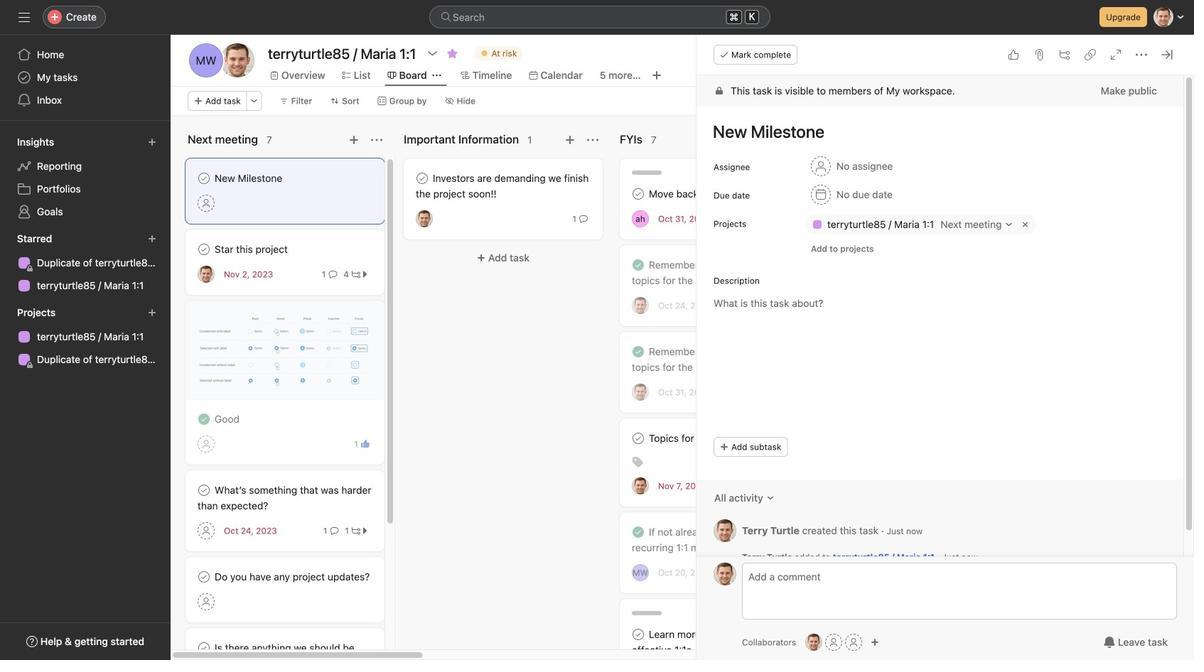 Task type: describe. For each thing, give the bounding box(es) containing it.
2 mark complete checkbox from the top
[[196, 640, 213, 657]]

2 add task image from the left
[[565, 134, 576, 146]]

more actions image
[[250, 97, 259, 105]]

Completed checkbox
[[630, 257, 647, 274]]

add tab image
[[651, 70, 663, 81]]

new milestone dialog
[[697, 35, 1195, 661]]

insights element
[[0, 129, 171, 226]]

0 vertical spatial completed checkbox
[[630, 344, 647, 361]]

1 mark complete checkbox from the top
[[196, 170, 213, 187]]

1 add task image from the left
[[349, 134, 360, 146]]

0 horizontal spatial 1 comment image
[[329, 270, 337, 279]]

new project or portfolio image
[[148, 309, 156, 317]]

main content inside 'new milestone' dialog
[[697, 75, 1184, 582]]

add or remove collaborators image
[[806, 634, 823, 652]]

add subtask image
[[1060, 49, 1071, 60]]

completed image
[[630, 344, 647, 361]]

global element
[[0, 35, 171, 120]]

projects element
[[0, 300, 171, 374]]

more section actions image for first add task image from the left
[[371, 134, 383, 146]]

0 vertical spatial completed image
[[630, 257, 647, 274]]

add or remove collaborators image
[[871, 639, 880, 647]]

1 open user profile image from the top
[[714, 520, 737, 543]]

full screen image
[[1111, 49, 1122, 60]]

0 vertical spatial toggle assignee popover image
[[416, 211, 433, 228]]

more section actions image for 2nd add task image
[[587, 134, 599, 146]]

0 likes. click to like this task image
[[1009, 49, 1020, 60]]

2 vertical spatial toggle assignee popover image
[[632, 565, 649, 582]]

1 vertical spatial completed checkbox
[[196, 411, 213, 428]]



Task type: vqa. For each thing, say whether or not it's contained in the screenshot.
See details, My first portfolio image
no



Task type: locate. For each thing, give the bounding box(es) containing it.
Search tasks, projects, and more text field
[[430, 6, 771, 28]]

attachments: add a file to this task, new milestone image
[[1034, 49, 1046, 60]]

more section actions image
[[371, 134, 383, 146], [587, 134, 599, 146]]

0 horizontal spatial more section actions image
[[371, 134, 383, 146]]

1 like. you liked this task image
[[361, 440, 370, 449]]

hide sidebar image
[[18, 11, 30, 23]]

1 horizontal spatial more section actions image
[[587, 134, 599, 146]]

1 vertical spatial toggle assignee popover image
[[632, 478, 649, 495]]

4 mark complete image from the top
[[196, 640, 213, 657]]

open user profile image
[[714, 520, 737, 543], [714, 563, 737, 586]]

starred element
[[0, 226, 171, 300]]

tab actions image
[[433, 71, 441, 80]]

mark complete image
[[414, 170, 431, 187], [630, 186, 647, 203], [630, 430, 647, 447], [196, 569, 213, 586], [630, 627, 647, 644]]

1 vertical spatial mark complete checkbox
[[196, 640, 213, 657]]

toggle assignee popover image
[[416, 211, 433, 228], [632, 478, 649, 495], [632, 565, 649, 582]]

2 mark complete image from the top
[[196, 241, 213, 258]]

1 comment image
[[580, 215, 588, 223], [329, 270, 337, 279]]

0 horizontal spatial add task image
[[349, 134, 360, 146]]

Mark complete checkbox
[[196, 170, 213, 187], [196, 640, 213, 657]]

2 more section actions image from the left
[[587, 134, 599, 146]]

1 comment image
[[330, 527, 339, 536]]

3 mark complete image from the top
[[196, 482, 213, 499]]

0 vertical spatial mark complete checkbox
[[196, 170, 213, 187]]

1 vertical spatial 1 comment image
[[329, 270, 337, 279]]

Task Name text field
[[704, 115, 1167, 148]]

1 more section actions image from the left
[[371, 134, 383, 146]]

1 horizontal spatial add task image
[[565, 134, 576, 146]]

0 vertical spatial 1 comment image
[[580, 215, 588, 223]]

None text field
[[265, 41, 420, 66]]

main content
[[697, 75, 1184, 582]]

toggle assignee popover image
[[632, 211, 649, 228], [198, 266, 215, 283], [632, 297, 649, 314], [632, 384, 649, 401]]

1 mark complete image from the top
[[196, 170, 213, 187]]

2 vertical spatial completed image
[[630, 524, 647, 541]]

new insights image
[[148, 138, 156, 147]]

None field
[[430, 6, 771, 28]]

2 open user profile image from the top
[[714, 563, 737, 586]]

Completed checkbox
[[630, 344, 647, 361], [196, 411, 213, 428], [630, 524, 647, 541]]

add items to starred image
[[148, 235, 156, 243]]

close details image
[[1162, 49, 1174, 60]]

show options image
[[427, 48, 439, 59]]

more actions for this task image
[[1137, 49, 1148, 60]]

1 horizontal spatial 1 comment image
[[580, 215, 588, 223]]

2 vertical spatial completed checkbox
[[630, 524, 647, 541]]

Mark complete checkbox
[[414, 170, 431, 187], [630, 186, 647, 203], [196, 241, 213, 258], [630, 430, 647, 447], [196, 482, 213, 499], [196, 569, 213, 586], [630, 627, 647, 644]]

mark complete image
[[196, 170, 213, 187], [196, 241, 213, 258], [196, 482, 213, 499], [196, 640, 213, 657]]

1 vertical spatial open user profile image
[[714, 563, 737, 586]]

copy task link image
[[1085, 49, 1097, 60]]

add task image
[[349, 134, 360, 146], [565, 134, 576, 146]]

completed image
[[630, 257, 647, 274], [196, 411, 213, 428], [630, 524, 647, 541]]

0 vertical spatial open user profile image
[[714, 520, 737, 543]]

remove from starred image
[[447, 48, 458, 59]]

1 vertical spatial completed image
[[196, 411, 213, 428]]

remove image
[[1020, 219, 1032, 230]]



